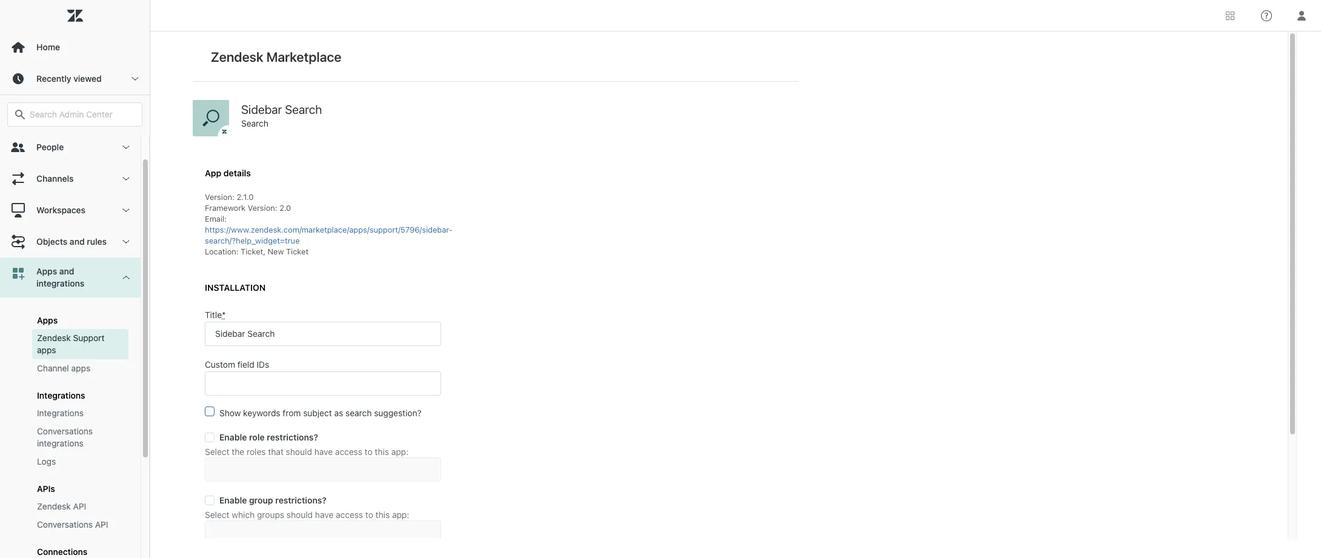 Task type: describe. For each thing, give the bounding box(es) containing it.
zendesk support apps link
[[32, 329, 129, 359]]

objects and rules
[[36, 236, 107, 247]]

1 integrations element from the top
[[37, 390, 85, 401]]

support
[[73, 333, 105, 343]]

recently
[[36, 73, 71, 84]]

conversations integrations link
[[32, 423, 129, 453]]

apis element
[[37, 484, 55, 494]]

zendesk for zendesk api
[[37, 501, 71, 512]]

workspaces button
[[0, 195, 141, 226]]

zendesk support apps element
[[37, 332, 124, 356]]

and for apps
[[59, 266, 74, 276]]

api for conversations api
[[95, 520, 108, 530]]

1 integrations from the top
[[37, 390, 85, 401]]

people
[[36, 142, 64, 152]]

integrations inside dropdown button
[[36, 278, 84, 289]]

workspaces
[[36, 205, 86, 215]]

integrations inside conversations integrations
[[37, 438, 83, 449]]

zendesk api link
[[32, 498, 129, 516]]

logs
[[37, 456, 56, 467]]

none search field inside the primary element
[[1, 102, 149, 127]]

api for zendesk api
[[73, 501, 86, 512]]

conversations integrations
[[37, 426, 93, 449]]

logs element
[[37, 456, 56, 468]]

connections element
[[37, 547, 87, 557]]

channel apps element
[[37, 363, 90, 375]]

zendesk api element
[[37, 501, 86, 513]]

channels
[[36, 173, 74, 184]]

apps and integrations
[[36, 266, 84, 289]]



Task type: locate. For each thing, give the bounding box(es) containing it.
integrations up apps element
[[36, 278, 84, 289]]

1 vertical spatial integrations
[[37, 408, 84, 418]]

people button
[[0, 132, 141, 163]]

integrations up conversations integrations
[[37, 408, 84, 418]]

zendesk api
[[37, 501, 86, 512]]

Search Admin Center field
[[30, 109, 135, 120]]

integrations element up conversations integrations
[[37, 407, 84, 420]]

1 vertical spatial apps
[[37, 315, 58, 326]]

1 conversations from the top
[[37, 426, 93, 436]]

0 vertical spatial integrations element
[[37, 390, 85, 401]]

1 vertical spatial api
[[95, 520, 108, 530]]

and inside objects and rules dropdown button
[[70, 236, 85, 247]]

help image
[[1262, 10, 1272, 21]]

apps up channel
[[37, 345, 56, 355]]

recently viewed
[[36, 73, 102, 84]]

apps inside zendesk support apps
[[37, 345, 56, 355]]

channel apps link
[[32, 359, 129, 378]]

primary element
[[0, 0, 150, 558]]

zendesk down apps element
[[37, 333, 71, 343]]

tree
[[0, 132, 150, 558]]

0 vertical spatial apps
[[37, 345, 56, 355]]

home
[[36, 42, 60, 52]]

tree inside the primary element
[[0, 132, 150, 558]]

integrations
[[37, 390, 85, 401], [37, 408, 84, 418]]

0 vertical spatial integrations
[[37, 390, 85, 401]]

api down zendesk api link at the bottom left
[[95, 520, 108, 530]]

apps
[[36, 266, 57, 276], [37, 315, 58, 326]]

and
[[70, 236, 85, 247], [59, 266, 74, 276]]

logs link
[[32, 453, 129, 471]]

apps up zendesk support apps on the left bottom of page
[[37, 315, 58, 326]]

1 vertical spatial zendesk
[[37, 501, 71, 512]]

1 vertical spatial and
[[59, 266, 74, 276]]

0 vertical spatial integrations
[[36, 278, 84, 289]]

conversations for api
[[37, 520, 93, 530]]

tree item containing apps and integrations
[[0, 258, 141, 558]]

1 vertical spatial integrations
[[37, 438, 83, 449]]

2 conversations from the top
[[37, 520, 93, 530]]

0 vertical spatial apps
[[36, 266, 57, 276]]

apps inside apps and integrations
[[36, 266, 57, 276]]

1 vertical spatial conversations
[[37, 520, 93, 530]]

2 integrations from the top
[[37, 408, 84, 418]]

channel
[[37, 363, 69, 373]]

objects
[[36, 236, 67, 247]]

integrations element
[[37, 390, 85, 401], [37, 407, 84, 420]]

objects and rules button
[[0, 226, 141, 258]]

1 horizontal spatial api
[[95, 520, 108, 530]]

integrations up logs
[[37, 438, 83, 449]]

recently viewed button
[[0, 63, 150, 95]]

1 horizontal spatial apps
[[71, 363, 90, 373]]

connections
[[37, 547, 87, 557]]

apps inside group
[[37, 315, 58, 326]]

0 vertical spatial conversations
[[37, 426, 93, 436]]

apps and integrations group
[[0, 298, 141, 558]]

apps element
[[37, 315, 58, 326]]

integrations element inside "link"
[[37, 407, 84, 420]]

zendesk down apis element
[[37, 501, 71, 512]]

conversations for integrations
[[37, 426, 93, 436]]

user menu image
[[1294, 8, 1310, 23]]

conversations
[[37, 426, 93, 436], [37, 520, 93, 530]]

integrations inside "link"
[[37, 408, 84, 418]]

apps for apps and integrations
[[36, 266, 57, 276]]

integrations element up integrations "link"
[[37, 390, 85, 401]]

apps
[[37, 345, 56, 355], [71, 363, 90, 373]]

0 horizontal spatial apps
[[37, 345, 56, 355]]

1 vertical spatial integrations element
[[37, 407, 84, 420]]

integrations up integrations "link"
[[37, 390, 85, 401]]

0 vertical spatial api
[[73, 501, 86, 512]]

zendesk products image
[[1226, 11, 1235, 20]]

2 integrations element from the top
[[37, 407, 84, 420]]

api up conversations api link
[[73, 501, 86, 512]]

tree containing people
[[0, 132, 150, 558]]

zendesk support apps
[[37, 333, 105, 355]]

apps and integrations button
[[0, 258, 141, 298]]

conversations down integrations "link"
[[37, 426, 93, 436]]

conversations inside 'element'
[[37, 426, 93, 436]]

conversations down zendesk api element
[[37, 520, 93, 530]]

integrations
[[36, 278, 84, 289], [37, 438, 83, 449]]

channels button
[[0, 163, 141, 195]]

None search field
[[1, 102, 149, 127]]

and for objects
[[70, 236, 85, 247]]

apis
[[37, 484, 55, 494]]

and inside apps and integrations
[[59, 266, 74, 276]]

and down objects and rules dropdown button
[[59, 266, 74, 276]]

zendesk inside zendesk support apps
[[37, 333, 71, 343]]

channel apps
[[37, 363, 90, 373]]

conversations api
[[37, 520, 108, 530]]

conversations api link
[[32, 516, 129, 534]]

viewed
[[74, 73, 102, 84]]

0 horizontal spatial api
[[73, 501, 86, 512]]

conversations api element
[[37, 519, 108, 531]]

1 vertical spatial apps
[[71, 363, 90, 373]]

zendesk
[[37, 333, 71, 343], [37, 501, 71, 512]]

tree item
[[0, 258, 141, 558]]

and left rules
[[70, 236, 85, 247]]

tree item inside tree
[[0, 258, 141, 558]]

0 vertical spatial zendesk
[[37, 333, 71, 343]]

apps down zendesk support apps element
[[71, 363, 90, 373]]

home button
[[0, 32, 150, 63]]

1 zendesk from the top
[[37, 333, 71, 343]]

integrations link
[[32, 404, 129, 423]]

rules
[[87, 236, 107, 247]]

api
[[73, 501, 86, 512], [95, 520, 108, 530]]

zendesk for zendesk support apps
[[37, 333, 71, 343]]

0 vertical spatial and
[[70, 236, 85, 247]]

2 zendesk from the top
[[37, 501, 71, 512]]

conversations integrations element
[[37, 426, 124, 450]]

apps for apps element
[[37, 315, 58, 326]]

apps down "objects"
[[36, 266, 57, 276]]



Task type: vqa. For each thing, say whether or not it's contained in the screenshot.
2nd Integrations "Element" from the top
yes



